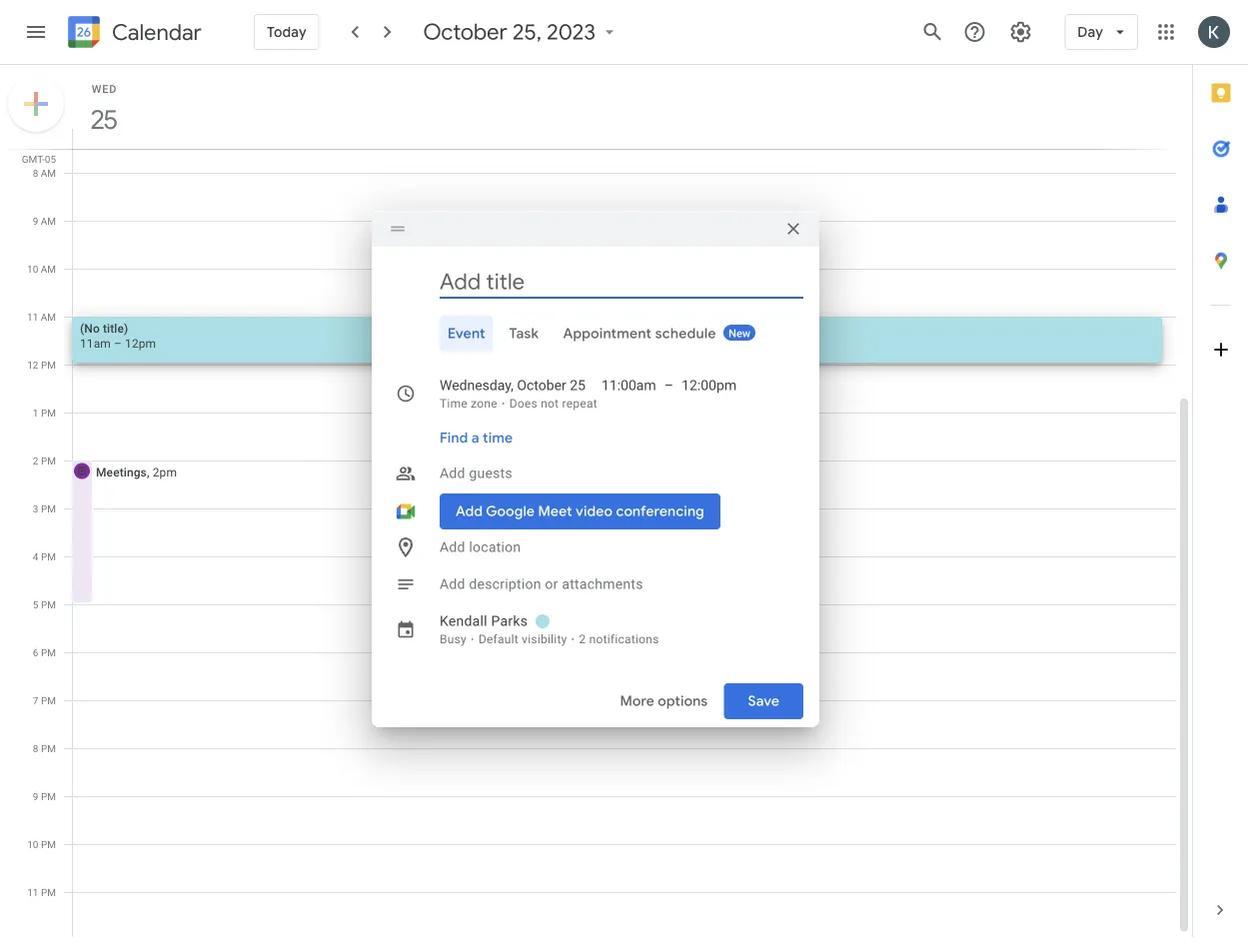 Task type: vqa. For each thing, say whether or not it's contained in the screenshot.
"pm" for 12 PM
yes



Task type: describe. For each thing, give the bounding box(es) containing it.
does
[[509, 397, 538, 411]]

2pm
[[153, 465, 177, 479]]

tab list containing event
[[388, 316, 804, 352]]

am for 8 am
[[41, 167, 56, 179]]

not
[[541, 397, 559, 411]]

attachments
[[562, 576, 643, 593]]

description
[[469, 576, 541, 593]]

title)
[[103, 321, 128, 335]]

10 am
[[27, 263, 56, 275]]

8 for 8 pm
[[33, 743, 38, 755]]

wednesday,
[[440, 377, 514, 394]]

visibility
[[522, 633, 567, 647]]

day
[[1078, 23, 1103, 41]]

event
[[448, 325, 485, 342]]

8 am
[[33, 167, 56, 179]]

11 am
[[27, 311, 56, 323]]

schedule
[[655, 325, 716, 342]]

add description or attachments
[[440, 576, 643, 593]]

pm for 9 pm
[[41, 791, 56, 803]]

notifications
[[589, 633, 659, 647]]

appointment
[[563, 325, 652, 342]]

pm for 8 pm
[[41, 743, 56, 755]]

Add title text field
[[440, 267, 804, 297]]

find a time
[[440, 429, 513, 447]]

11 for 11 am
[[27, 311, 38, 323]]

task
[[509, 325, 539, 342]]

1 pm
[[33, 407, 56, 419]]

25,
[[513, 18, 542, 46]]

default
[[479, 633, 519, 647]]

default visibility
[[479, 633, 567, 647]]

(no
[[80, 321, 100, 335]]

meetings
[[96, 465, 147, 479]]

11 for 11 pm
[[27, 887, 38, 899]]

pm for 3 pm
[[41, 503, 56, 515]]

1
[[33, 407, 38, 419]]

12 pm
[[27, 359, 56, 371]]

5 pm
[[33, 599, 56, 611]]

event button
[[440, 316, 493, 352]]

pm for 5 pm
[[41, 599, 56, 611]]

new
[[729, 327, 751, 340]]

pm for 2 pm
[[41, 455, 56, 467]]

,
[[147, 465, 150, 479]]

05
[[45, 153, 56, 165]]

25 inside wed 25
[[90, 103, 116, 136]]

appointment schedule
[[563, 325, 716, 342]]

wed 25
[[90, 82, 117, 136]]

11:00am – 12:00pm
[[602, 377, 737, 394]]

0 horizontal spatial october
[[424, 18, 508, 46]]

guests
[[469, 465, 513, 482]]

1 vertical spatial october
[[517, 377, 567, 394]]

2023
[[547, 18, 596, 46]]

pm for 11 pm
[[41, 887, 56, 899]]

12pm
[[125, 336, 156, 350]]

main drawer image
[[24, 20, 48, 44]]

25 grid
[[0, 65, 1192, 939]]

3
[[33, 503, 38, 515]]

new element
[[724, 325, 756, 341]]

repeat
[[562, 397, 598, 411]]

pm for 4 pm
[[41, 551, 56, 563]]

kendall parks
[[440, 613, 528, 630]]

find
[[440, 429, 468, 447]]

6 pm
[[33, 647, 56, 659]]

(no title) 11am – 12pm
[[80, 321, 156, 350]]

7 pm
[[33, 695, 56, 707]]

10 for 10 am
[[27, 263, 38, 275]]

add guests
[[440, 465, 513, 482]]

1 horizontal spatial tab list
[[1193, 65, 1248, 883]]

11 pm
[[27, 887, 56, 899]]

time
[[483, 429, 513, 447]]

location
[[469, 539, 521, 556]]

am for 9 am
[[41, 215, 56, 227]]

2 for 2 pm
[[33, 455, 38, 467]]

does not repeat
[[509, 397, 598, 411]]

today button
[[254, 8, 320, 56]]

task button
[[501, 316, 547, 352]]

gmt-
[[22, 153, 45, 165]]

pm for 1 pm
[[41, 407, 56, 419]]

find a time button
[[432, 420, 521, 456]]



Task type: locate. For each thing, give the bounding box(es) containing it.
9 for 9 pm
[[33, 791, 38, 803]]

8 pm
[[33, 743, 56, 755]]

add inside dropdown button
[[440, 465, 465, 482]]

today
[[267, 23, 307, 41]]

5
[[33, 599, 38, 611]]

pm for 12 pm
[[41, 359, 56, 371]]

october 25, 2023 button
[[416, 18, 628, 46]]

am down 05 on the left of page
[[41, 167, 56, 179]]

9 pm
[[33, 791, 56, 803]]

1 horizontal spatial october
[[517, 377, 567, 394]]

add up kendall
[[440, 576, 465, 593]]

wed
[[92, 82, 117, 95]]

8 for 8 am
[[33, 167, 38, 179]]

3 add from the top
[[440, 576, 465, 593]]

wednesday, october 25
[[440, 377, 586, 394]]

calendar heading
[[108, 18, 202, 46]]

pm for 7 pm
[[41, 695, 56, 707]]

–
[[114, 336, 122, 350], [664, 377, 674, 394]]

pm right "3"
[[41, 503, 56, 515]]

parks
[[491, 613, 528, 630]]

add for add location
[[440, 539, 465, 556]]

11 pm from the top
[[41, 839, 56, 851]]

pm up 9 pm
[[41, 743, 56, 755]]

pm right '7' at the bottom left of page
[[41, 695, 56, 707]]

1 vertical spatial 25
[[570, 377, 586, 394]]

am down 9 am
[[41, 263, 56, 275]]

10 up 11 pm
[[27, 839, 38, 851]]

1 vertical spatial 10
[[27, 839, 38, 851]]

0 horizontal spatial 25
[[90, 103, 116, 136]]

1 9 from the top
[[33, 215, 38, 227]]

10 pm
[[27, 839, 56, 851]]

12:00pm
[[682, 377, 737, 394]]

1 vertical spatial 2
[[579, 633, 586, 647]]

pm down 8 pm
[[41, 791, 56, 803]]

pm for 10 pm
[[41, 839, 56, 851]]

10 pm from the top
[[41, 791, 56, 803]]

add
[[440, 465, 465, 482], [440, 539, 465, 556], [440, 576, 465, 593]]

0 vertical spatial –
[[114, 336, 122, 350]]

6
[[33, 647, 38, 659]]

25 column header
[[72, 65, 1176, 149]]

2 9 from the top
[[33, 791, 38, 803]]

0 horizontal spatial –
[[114, 336, 122, 350]]

am for 10 am
[[41, 263, 56, 275]]

2 notifications
[[579, 633, 659, 647]]

add down find
[[440, 465, 465, 482]]

9 up 10 pm
[[33, 791, 38, 803]]

add for add guests
[[440, 465, 465, 482]]

1 add from the top
[[440, 465, 465, 482]]

12 pm from the top
[[41, 887, 56, 899]]

calendar element
[[64, 12, 202, 56]]

9 up 10 am
[[33, 215, 38, 227]]

9
[[33, 215, 38, 227], [33, 791, 38, 803]]

1 11 from the top
[[27, 311, 38, 323]]

0 vertical spatial 8
[[33, 167, 38, 179]]

2 11 from the top
[[27, 887, 38, 899]]

9 pm from the top
[[41, 743, 56, 755]]

tab list
[[1193, 65, 1248, 883], [388, 316, 804, 352]]

2 am from the top
[[41, 215, 56, 227]]

8 down '7' at the bottom left of page
[[33, 743, 38, 755]]

pm down 9 pm
[[41, 839, 56, 851]]

1 horizontal spatial 25
[[570, 377, 586, 394]]

– inside (no title) 11am – 12pm
[[114, 336, 122, 350]]

add location
[[440, 539, 521, 556]]

2 for 2 notifications
[[579, 633, 586, 647]]

pm right 1
[[41, 407, 56, 419]]

1 vertical spatial 8
[[33, 743, 38, 755]]

4 am from the top
[[41, 311, 56, 323]]

time zone
[[440, 397, 498, 411]]

2 right "visibility"
[[579, 633, 586, 647]]

day button
[[1065, 8, 1138, 56]]

5 pm from the top
[[41, 551, 56, 563]]

a
[[472, 429, 479, 447]]

7
[[33, 695, 38, 707]]

25 up repeat
[[570, 377, 586, 394]]

25 down wed
[[90, 103, 116, 136]]

2 10 from the top
[[27, 839, 38, 851]]

october
[[424, 18, 508, 46], [517, 377, 567, 394]]

busy
[[440, 633, 467, 647]]

pm right 4 at the bottom left
[[41, 551, 56, 563]]

2 pm from the top
[[41, 407, 56, 419]]

add guests button
[[432, 456, 804, 492]]

3 am from the top
[[41, 263, 56, 275]]

1 vertical spatial add
[[440, 539, 465, 556]]

pm for 6 pm
[[41, 647, 56, 659]]

0 vertical spatial 25
[[90, 103, 116, 136]]

2 vertical spatial add
[[440, 576, 465, 593]]

9 for 9 am
[[33, 215, 38, 227]]

4
[[33, 551, 38, 563]]

1 pm from the top
[[41, 359, 56, 371]]

1 vertical spatial 11
[[27, 887, 38, 899]]

am for 11 am
[[41, 311, 56, 323]]

11am
[[80, 336, 111, 350]]

1 am from the top
[[41, 167, 56, 179]]

pm down 10 pm
[[41, 887, 56, 899]]

add left location on the bottom of page
[[440, 539, 465, 556]]

– down title)
[[114, 336, 122, 350]]

add for add description or attachments
[[440, 576, 465, 593]]

am down 8 am
[[41, 215, 56, 227]]

3 pm from the top
[[41, 455, 56, 467]]

1 8 from the top
[[33, 167, 38, 179]]

– right 11:00am
[[664, 377, 674, 394]]

10 for 10 pm
[[27, 839, 38, 851]]

meetings , 2pm
[[96, 465, 177, 479]]

or
[[545, 576, 558, 593]]

12
[[27, 359, 38, 371]]

25
[[90, 103, 116, 136], [570, 377, 586, 394]]

2
[[33, 455, 38, 467], [579, 633, 586, 647]]

0 vertical spatial 2
[[33, 455, 38, 467]]

8
[[33, 167, 38, 179], [33, 743, 38, 755]]

2 inside grid
[[33, 455, 38, 467]]

11 up 12 at the top left of page
[[27, 311, 38, 323]]

0 horizontal spatial 2
[[33, 455, 38, 467]]

settings menu image
[[1009, 20, 1033, 44]]

1 vertical spatial –
[[664, 377, 674, 394]]

pm
[[41, 359, 56, 371], [41, 407, 56, 419], [41, 455, 56, 467], [41, 503, 56, 515], [41, 551, 56, 563], [41, 599, 56, 611], [41, 647, 56, 659], [41, 695, 56, 707], [41, 743, 56, 755], [41, 791, 56, 803], [41, 839, 56, 851], [41, 887, 56, 899]]

pm right 12 at the top left of page
[[41, 359, 56, 371]]

2 add from the top
[[440, 539, 465, 556]]

pm up 3 pm
[[41, 455, 56, 467]]

2 8 from the top
[[33, 743, 38, 755]]

am left (no
[[41, 311, 56, 323]]

october left 25,
[[424, 18, 508, 46]]

3 pm
[[33, 503, 56, 515]]

pm right "6"
[[41, 647, 56, 659]]

gmt-05
[[22, 153, 56, 165]]

kendall
[[440, 613, 488, 630]]

11
[[27, 311, 38, 323], [27, 887, 38, 899]]

1 horizontal spatial 2
[[579, 633, 586, 647]]

0 vertical spatial 9
[[33, 215, 38, 227]]

11 down 10 pm
[[27, 887, 38, 899]]

to element
[[664, 376, 674, 396]]

1 vertical spatial 9
[[33, 791, 38, 803]]

11:00am
[[602, 377, 656, 394]]

calendar
[[112, 18, 202, 46]]

am
[[41, 167, 56, 179], [41, 215, 56, 227], [41, 263, 56, 275], [41, 311, 56, 323]]

7 pm from the top
[[41, 647, 56, 659]]

10
[[27, 263, 38, 275], [27, 839, 38, 851]]

4 pm
[[33, 551, 56, 563]]

pm right 5
[[41, 599, 56, 611]]

1 horizontal spatial –
[[664, 377, 674, 394]]

0 vertical spatial 11
[[27, 311, 38, 323]]

10 up the 11 am
[[27, 263, 38, 275]]

0 vertical spatial 10
[[27, 263, 38, 275]]

2 pm
[[33, 455, 56, 467]]

8 down gmt-
[[33, 167, 38, 179]]

9 am
[[33, 215, 56, 227]]

wednesday, october 25 element
[[81, 97, 127, 143]]

zone
[[471, 397, 498, 411]]

october 25, 2023
[[424, 18, 596, 46]]

time
[[440, 397, 468, 411]]

8 pm from the top
[[41, 695, 56, 707]]

october up not
[[517, 377, 567, 394]]

2 down 1
[[33, 455, 38, 467]]

6 pm from the top
[[41, 599, 56, 611]]

4 pm from the top
[[41, 503, 56, 515]]

0 vertical spatial add
[[440, 465, 465, 482]]

1 10 from the top
[[27, 263, 38, 275]]

0 vertical spatial october
[[424, 18, 508, 46]]

0 horizontal spatial tab list
[[388, 316, 804, 352]]



